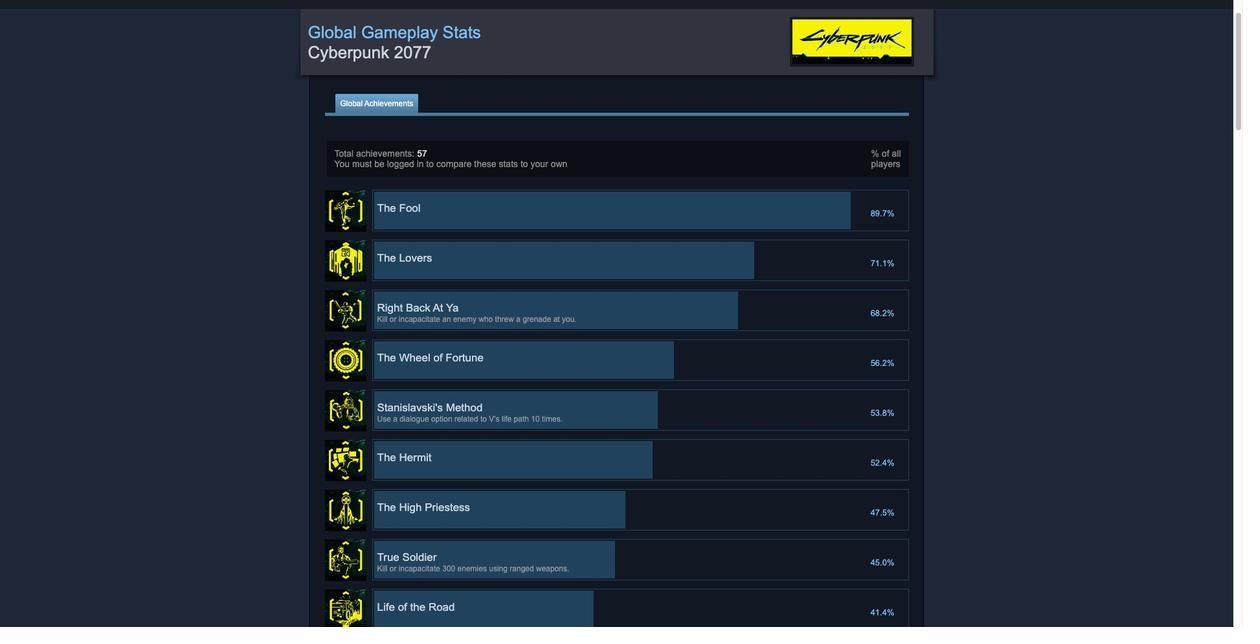 Task type: describe. For each thing, give the bounding box(es) containing it.
ranged
[[510, 564, 534, 573]]

players
[[872, 159, 901, 169]]

enemies
[[458, 564, 487, 573]]

2 horizontal spatial to
[[521, 159, 528, 169]]

a inside stanislavski's method use a dialogue option related to v's life path 10 times.
[[393, 415, 398, 424]]

1 horizontal spatial of
[[434, 352, 443, 364]]

global for global gameplay stats cyberpunk 2077
[[308, 23, 357, 42]]

of for all
[[882, 148, 890, 159]]

fortune
[[446, 352, 484, 364]]

total
[[335, 148, 354, 159]]

life
[[377, 601, 395, 614]]

%
[[872, 148, 880, 159]]

stanislavski's method use a dialogue option related to v's life path 10 times.
[[377, 402, 563, 424]]

stats
[[443, 23, 481, 42]]

incapacitate inside the true soldier kill or incapacitate 300 enemies using ranged weapons.
[[399, 564, 440, 573]]

57
[[417, 148, 427, 159]]

in
[[417, 159, 424, 169]]

true soldier kill or incapacitate 300 enemies using ranged weapons.
[[377, 551, 570, 573]]

at
[[433, 302, 443, 314]]

the lovers
[[377, 252, 432, 264]]

the for the high priestess
[[377, 501, 396, 514]]

the for the lovers
[[377, 252, 396, 264]]

enemy
[[453, 315, 477, 324]]

or inside right back at ya kill or incapacitate an enemy who threw a grenade at you.
[[390, 315, 397, 324]]

these
[[474, 159, 497, 169]]

total achievements: 57 you must be logged in to compare these stats to your own
[[335, 148, 568, 169]]

hermit
[[399, 452, 432, 464]]

the for the fool
[[377, 202, 396, 214]]

method
[[446, 402, 483, 414]]

right back at ya kill or incapacitate an enemy who threw a grenade at you.
[[377, 302, 577, 324]]

the high priestess
[[377, 501, 470, 514]]

true
[[377, 551, 400, 564]]

cyberpunk
[[308, 43, 390, 62]]

priestess
[[425, 501, 470, 514]]

global gameplay stats cyberpunk 2077
[[308, 23, 481, 62]]

at
[[554, 315, 560, 324]]

a inside right back at ya kill or incapacitate an enemy who threw a grenade at you.
[[517, 315, 521, 324]]

achievements
[[365, 99, 413, 108]]

2077
[[394, 43, 432, 62]]

10
[[531, 415, 540, 424]]

your
[[531, 159, 549, 169]]

300
[[443, 564, 456, 573]]

fool
[[399, 202, 421, 214]]

weapons.
[[536, 564, 570, 573]]

global for global achievements
[[340, 99, 363, 108]]

life
[[502, 415, 512, 424]]

dialogue
[[400, 415, 429, 424]]

own
[[551, 159, 568, 169]]



Task type: locate. For each thing, give the bounding box(es) containing it.
compare
[[437, 159, 472, 169]]

the
[[410, 601, 426, 614]]

an
[[443, 315, 451, 324]]

who
[[479, 315, 493, 324]]

2 or from the top
[[390, 564, 397, 573]]

the left fool
[[377, 202, 396, 214]]

global left achievements
[[340, 99, 363, 108]]

to right in
[[427, 159, 434, 169]]

kill inside right back at ya kill or incapacitate an enemy who threw a grenade at you.
[[377, 315, 388, 324]]

stanislavski's
[[377, 402, 443, 414]]

0 horizontal spatial to
[[427, 159, 434, 169]]

v's
[[489, 415, 500, 424]]

you.
[[562, 315, 577, 324]]

the left hermit
[[377, 452, 396, 464]]

or
[[390, 315, 397, 324], [390, 564, 397, 573]]

global achievements
[[340, 99, 413, 108]]

the left high
[[377, 501, 396, 514]]

1 horizontal spatial to
[[481, 415, 487, 424]]

2 horizontal spatial of
[[882, 148, 890, 159]]

or down true
[[390, 564, 397, 573]]

1 vertical spatial global
[[340, 99, 363, 108]]

2 incapacitate from the top
[[399, 564, 440, 573]]

0 vertical spatial a
[[517, 315, 521, 324]]

1 vertical spatial kill
[[377, 564, 388, 573]]

0 horizontal spatial of
[[398, 601, 407, 614]]

the
[[377, 202, 396, 214], [377, 252, 396, 264], [377, 352, 396, 364], [377, 452, 396, 464], [377, 501, 396, 514]]

or inside the true soldier kill or incapacitate 300 enemies using ranged weapons.
[[390, 564, 397, 573]]

threw
[[495, 315, 514, 324]]

% of all players
[[872, 148, 901, 169]]

kill inside the true soldier kill or incapacitate 300 enemies using ranged weapons.
[[377, 564, 388, 573]]

must
[[352, 159, 372, 169]]

to left v's
[[481, 415, 487, 424]]

2 vertical spatial of
[[398, 601, 407, 614]]

high
[[399, 501, 422, 514]]

life of the road
[[377, 601, 455, 614]]

0 vertical spatial or
[[390, 315, 397, 324]]

wheel
[[399, 352, 431, 364]]

a right threw
[[517, 315, 521, 324]]

1 the from the top
[[377, 202, 396, 214]]

the left wheel
[[377, 352, 396, 364]]

grenade
[[523, 315, 552, 324]]

1 horizontal spatial a
[[517, 315, 521, 324]]

to inside stanislavski's method use a dialogue option related to v's life path 10 times.
[[481, 415, 487, 424]]

option
[[431, 415, 453, 424]]

lovers
[[399, 252, 432, 264]]

1 vertical spatial of
[[434, 352, 443, 364]]

right
[[377, 302, 403, 314]]

3 the from the top
[[377, 352, 396, 364]]

kill
[[377, 315, 388, 324], [377, 564, 388, 573]]

0 vertical spatial incapacitate
[[399, 315, 440, 324]]

related
[[455, 415, 479, 424]]

the for the wheel of fortune
[[377, 352, 396, 364]]

the left lovers
[[377, 252, 396, 264]]

1 vertical spatial incapacitate
[[399, 564, 440, 573]]

to left your
[[521, 159, 528, 169]]

a right use
[[393, 415, 398, 424]]

incapacitate
[[399, 315, 440, 324], [399, 564, 440, 573]]

ya
[[446, 302, 459, 314]]

1 vertical spatial or
[[390, 564, 397, 573]]

0 vertical spatial kill
[[377, 315, 388, 324]]

road
[[429, 601, 455, 614]]

stats
[[499, 159, 518, 169]]

use
[[377, 415, 391, 424]]

logged
[[387, 159, 414, 169]]

achievements:
[[356, 148, 415, 159]]

gameplay
[[361, 23, 438, 42]]

the wheel of fortune
[[377, 352, 484, 364]]

1 vertical spatial a
[[393, 415, 398, 424]]

all
[[892, 148, 901, 159]]

to
[[427, 159, 434, 169], [521, 159, 528, 169], [481, 415, 487, 424]]

incapacitate down back
[[399, 315, 440, 324]]

global inside global gameplay stats cyberpunk 2077
[[308, 23, 357, 42]]

0 vertical spatial of
[[882, 148, 890, 159]]

2 kill from the top
[[377, 564, 388, 573]]

the hermit
[[377, 452, 432, 464]]

4 the from the top
[[377, 452, 396, 464]]

of
[[882, 148, 890, 159], [434, 352, 443, 364], [398, 601, 407, 614]]

be
[[375, 159, 385, 169]]

back
[[406, 302, 431, 314]]

the fool
[[377, 202, 421, 214]]

2 the from the top
[[377, 252, 396, 264]]

0 horizontal spatial a
[[393, 415, 398, 424]]

global
[[308, 23, 357, 42], [340, 99, 363, 108]]

incapacitate inside right back at ya kill or incapacitate an enemy who threw a grenade at you.
[[399, 315, 440, 324]]

0 vertical spatial global
[[308, 23, 357, 42]]

the for the hermit
[[377, 452, 396, 464]]

of right %
[[882, 148, 890, 159]]

using
[[489, 564, 508, 573]]

kill down true
[[377, 564, 388, 573]]

soldier
[[403, 551, 437, 564]]

5 the from the top
[[377, 501, 396, 514]]

1 or from the top
[[390, 315, 397, 324]]

path
[[514, 415, 529, 424]]

of for the
[[398, 601, 407, 614]]

of inside "% of all players"
[[882, 148, 890, 159]]

a
[[517, 315, 521, 324], [393, 415, 398, 424]]

1 incapacitate from the top
[[399, 315, 440, 324]]

kill down right
[[377, 315, 388, 324]]

1 kill from the top
[[377, 315, 388, 324]]

global up cyberpunk
[[308, 23, 357, 42]]

you
[[335, 159, 350, 169]]

of left the
[[398, 601, 407, 614]]

incapacitate down soldier
[[399, 564, 440, 573]]

of right wheel
[[434, 352, 443, 364]]

times.
[[542, 415, 563, 424]]

or down right
[[390, 315, 397, 324]]



Task type: vqa. For each thing, say whether or not it's contained in the screenshot.
the players
yes



